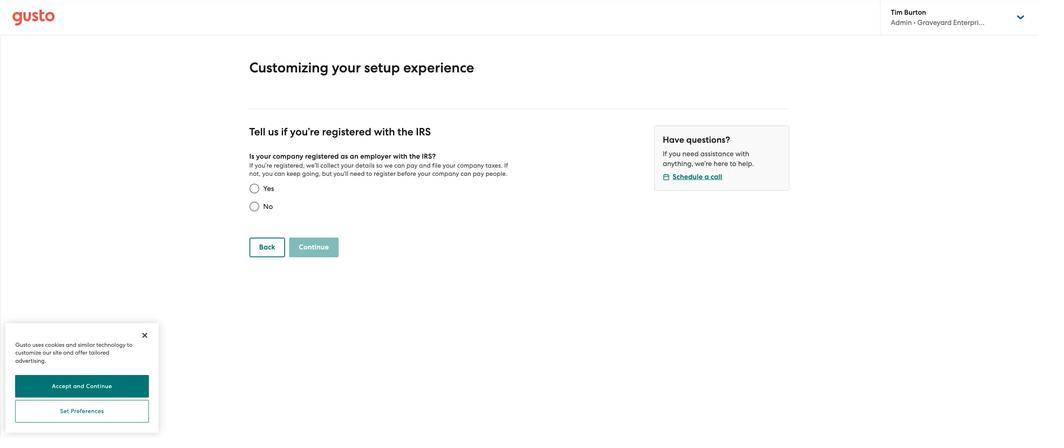 Task type: describe. For each thing, give the bounding box(es) containing it.
tell us if you're registered with the irs
[[249, 126, 431, 138]]

your right before
[[418, 170, 431, 178]]

set preferences
[[60, 408, 104, 415]]

cookies
[[45, 341, 65, 348]]

1 vertical spatial company
[[457, 162, 484, 169]]

0 vertical spatial company
[[273, 152, 303, 161]]

experience
[[403, 59, 474, 76]]

have questions?
[[663, 135, 730, 145]]

0 horizontal spatial if
[[249, 162, 253, 169]]

you inside if you need assistance with anything, we're here to help.
[[669, 150, 681, 158]]

people.
[[486, 170, 508, 178]]

customize
[[15, 349, 41, 356]]

0 vertical spatial the
[[398, 126, 414, 138]]

your left the setup
[[332, 59, 361, 76]]

you're inside is your company registered as an employer with the irs? if you're registered, we'll collect your details so we can pay and file your company taxes. if not, you can keep going, but you'll need to register before your company can pay people.
[[255, 162, 272, 169]]

yes
[[263, 185, 274, 193]]

register
[[374, 170, 396, 178]]

continue
[[86, 383, 112, 390]]

1 horizontal spatial pay
[[473, 170, 484, 178]]

collect
[[321, 162, 339, 169]]

the inside is your company registered as an employer with the irs? if you're registered, we'll collect your details so we can pay and file your company taxes. if not, you can keep going, but you'll need to register before your company can pay people.
[[409, 152, 420, 161]]

technology
[[96, 341, 126, 348]]

with up employer
[[374, 126, 395, 138]]

gusto uses cookies and similar technology to customize our site and offer tailored advertising.
[[15, 341, 132, 364]]

your down as
[[341, 162, 354, 169]]

•
[[914, 18, 916, 27]]

call
[[711, 173, 723, 181]]

taxes.
[[486, 162, 503, 169]]

1 horizontal spatial you're
[[290, 126, 320, 138]]

here
[[714, 160, 728, 168]]

accept and continue button
[[15, 375, 149, 398]]

irs?
[[422, 152, 436, 161]]

have
[[663, 135, 684, 145]]

1 horizontal spatial can
[[394, 162, 405, 169]]

No radio
[[245, 198, 263, 216]]

details
[[355, 162, 375, 169]]

we're
[[695, 160, 712, 168]]

accept and continue
[[52, 383, 112, 390]]

registered,
[[274, 162, 305, 169]]

you inside is your company registered as an employer with the irs? if you're registered, we'll collect your details so we can pay and file your company taxes. if not, you can keep going, but you'll need to register before your company can pay people.
[[262, 170, 273, 178]]

setup
[[364, 59, 400, 76]]

not,
[[249, 170, 261, 178]]

registered inside is your company registered as an employer with the irs? if you're registered, we'll collect your details so we can pay and file your company taxes. if not, you can keep going, but you'll need to register before your company can pay people.
[[305, 152, 339, 161]]

assistance
[[701, 150, 734, 158]]

and right site
[[63, 349, 74, 356]]

home image
[[12, 9, 55, 26]]

gusto
[[15, 341, 31, 348]]

your right is
[[256, 152, 271, 161]]

is your company registered as an employer with the irs? if you're registered, we'll collect your details so we can pay and file your company taxes. if not, you can keep going, but you'll need to register before your company can pay people.
[[249, 152, 508, 178]]

going,
[[302, 170, 321, 178]]

help.
[[738, 160, 754, 168]]

advertising.
[[15, 357, 46, 364]]

our
[[43, 349, 51, 356]]

before
[[397, 170, 416, 178]]

schedule
[[673, 173, 703, 181]]

to inside if you need assistance with anything, we're here to help.
[[730, 160, 737, 168]]

so
[[376, 162, 383, 169]]

0 vertical spatial registered
[[322, 126, 372, 138]]

similar
[[78, 341, 95, 348]]



Task type: locate. For each thing, give the bounding box(es) containing it.
can left people. at the left of page
[[461, 170, 471, 178]]

0 vertical spatial you're
[[290, 126, 320, 138]]

if
[[663, 150, 667, 158], [249, 162, 253, 169], [504, 162, 508, 169]]

if up "not,"
[[249, 162, 253, 169]]

0 vertical spatial you
[[669, 150, 681, 158]]

schedule a call
[[673, 173, 723, 181]]

0 horizontal spatial can
[[274, 170, 285, 178]]

1 horizontal spatial if
[[504, 162, 508, 169]]

can
[[394, 162, 405, 169], [274, 170, 285, 178], [461, 170, 471, 178]]

tim
[[891, 8, 903, 17]]

no
[[263, 203, 273, 211]]

to right technology
[[127, 341, 132, 348]]

0 horizontal spatial to
[[127, 341, 132, 348]]

and down 'irs?'
[[419, 162, 431, 169]]

pay up before
[[407, 162, 418, 169]]

company left taxes. on the left
[[457, 162, 484, 169]]

with inside is your company registered as an employer with the irs? if you're registered, we'll collect your details so we can pay and file your company taxes. if not, you can keep going, but you'll need to register before your company can pay people.
[[393, 152, 408, 161]]

offer
[[75, 349, 87, 356]]

customizing your setup experience
[[249, 59, 474, 76]]

preferences
[[71, 408, 104, 415]]

admin
[[891, 18, 912, 27]]

if inside if you need assistance with anything, we're here to help.
[[663, 150, 667, 158]]

as
[[341, 152, 348, 161]]

with up help.
[[736, 150, 750, 158]]

1 horizontal spatial to
[[366, 170, 372, 178]]

0 vertical spatial to
[[730, 160, 737, 168]]

you'll
[[334, 170, 349, 178]]

the left 'irs?'
[[409, 152, 420, 161]]

keep
[[287, 170, 301, 178]]

0 vertical spatial pay
[[407, 162, 418, 169]]

set preferences button
[[15, 400, 149, 423]]

set
[[60, 408, 69, 415]]

the left the "irs"
[[398, 126, 414, 138]]

1 horizontal spatial you
[[669, 150, 681, 158]]

company down file on the left of the page
[[432, 170, 459, 178]]

2 horizontal spatial if
[[663, 150, 667, 158]]

to down details
[[366, 170, 372, 178]]

you're right if
[[290, 126, 320, 138]]

if
[[281, 126, 288, 138]]

but
[[322, 170, 332, 178]]

you're up "not,"
[[255, 162, 272, 169]]

back button
[[249, 238, 285, 257]]

need
[[683, 150, 699, 158], [350, 170, 365, 178]]

the
[[398, 126, 414, 138], [409, 152, 420, 161]]

accept
[[52, 383, 72, 390]]

0 horizontal spatial need
[[350, 170, 365, 178]]

site
[[53, 349, 62, 356]]

need inside is your company registered as an employer with the irs? if you're registered, we'll collect your details so we can pay and file your company taxes. if not, you can keep going, but you'll need to register before your company can pay people.
[[350, 170, 365, 178]]

registered up as
[[322, 126, 372, 138]]

schedule a call button
[[663, 172, 723, 182]]

with up before
[[393, 152, 408, 161]]

you're
[[290, 126, 320, 138], [255, 162, 272, 169]]

to
[[730, 160, 737, 168], [366, 170, 372, 178], [127, 341, 132, 348]]

tailored
[[89, 349, 109, 356]]

0 horizontal spatial pay
[[407, 162, 418, 169]]

to inside gusto uses cookies and similar technology to customize our site and offer tailored advertising.
[[127, 341, 132, 348]]

us
[[268, 126, 279, 138]]

you up anything,
[[669, 150, 681, 158]]

questions?
[[687, 135, 730, 145]]

1 vertical spatial you
[[262, 170, 273, 178]]

tell
[[249, 126, 266, 138]]

and
[[419, 162, 431, 169], [66, 341, 76, 348], [63, 349, 74, 356], [73, 383, 85, 390]]

graveyard
[[918, 18, 952, 27]]

1 horizontal spatial need
[[683, 150, 699, 158]]

back
[[259, 243, 275, 252]]

Yes radio
[[245, 180, 263, 198]]

burton
[[905, 8, 926, 17]]

and inside button
[[73, 383, 85, 390]]

we
[[384, 162, 393, 169]]

registered up collect
[[305, 152, 339, 161]]

employer
[[360, 152, 391, 161]]

irs
[[416, 126, 431, 138]]

enterprises
[[954, 18, 989, 27]]

to right the here on the right top of page
[[730, 160, 737, 168]]

1 vertical spatial pay
[[473, 170, 484, 178]]

1 vertical spatial need
[[350, 170, 365, 178]]

you right "not,"
[[262, 170, 273, 178]]

2 horizontal spatial can
[[461, 170, 471, 178]]

need down have questions?
[[683, 150, 699, 158]]

can up before
[[394, 162, 405, 169]]

tim burton admin • graveyard enterprises
[[891, 8, 989, 27]]

and inside is your company registered as an employer with the irs? if you're registered, we'll collect your details so we can pay and file your company taxes. if not, you can keep going, but you'll need to register before your company can pay people.
[[419, 162, 431, 169]]

to inside is your company registered as an employer with the irs? if you're registered, we'll collect your details so we can pay and file your company taxes. if not, you can keep going, but you'll need to register before your company can pay people.
[[366, 170, 372, 178]]

anything,
[[663, 160, 694, 168]]

pay
[[407, 162, 418, 169], [473, 170, 484, 178]]

1 vertical spatial you're
[[255, 162, 272, 169]]

1 vertical spatial to
[[366, 170, 372, 178]]

file
[[432, 162, 441, 169]]

and right accept
[[73, 383, 85, 390]]

pay left people. at the left of page
[[473, 170, 484, 178]]

you
[[669, 150, 681, 158], [262, 170, 273, 178]]

with
[[374, 126, 395, 138], [736, 150, 750, 158], [393, 152, 408, 161]]

a
[[705, 173, 709, 181]]

we'll
[[306, 162, 319, 169]]

need inside if you need assistance with anything, we're here to help.
[[683, 150, 699, 158]]

2 horizontal spatial to
[[730, 160, 737, 168]]

1 vertical spatial the
[[409, 152, 420, 161]]

is
[[249, 152, 254, 161]]

your right file on the left of the page
[[443, 162, 456, 169]]

if down have
[[663, 150, 667, 158]]

registered
[[322, 126, 372, 138], [305, 152, 339, 161]]

0 vertical spatial need
[[683, 150, 699, 158]]

0 horizontal spatial you're
[[255, 162, 272, 169]]

2 vertical spatial to
[[127, 341, 132, 348]]

customizing
[[249, 59, 329, 76]]

if you need assistance with anything, we're here to help.
[[663, 150, 754, 168]]

need down details
[[350, 170, 365, 178]]

2 vertical spatial company
[[432, 170, 459, 178]]

company up registered,
[[273, 152, 303, 161]]

0 horizontal spatial you
[[262, 170, 273, 178]]

1 vertical spatial registered
[[305, 152, 339, 161]]

an
[[350, 152, 359, 161]]

with inside if you need assistance with anything, we're here to help.
[[736, 150, 750, 158]]

and up offer
[[66, 341, 76, 348]]

company
[[273, 152, 303, 161], [457, 162, 484, 169], [432, 170, 459, 178]]

uses
[[32, 341, 44, 348]]

your
[[332, 59, 361, 76], [256, 152, 271, 161], [341, 162, 354, 169], [443, 162, 456, 169], [418, 170, 431, 178]]

if right taxes. on the left
[[504, 162, 508, 169]]

can down registered,
[[274, 170, 285, 178]]



Task type: vqa. For each thing, say whether or not it's contained in the screenshot.
the Manage your team
no



